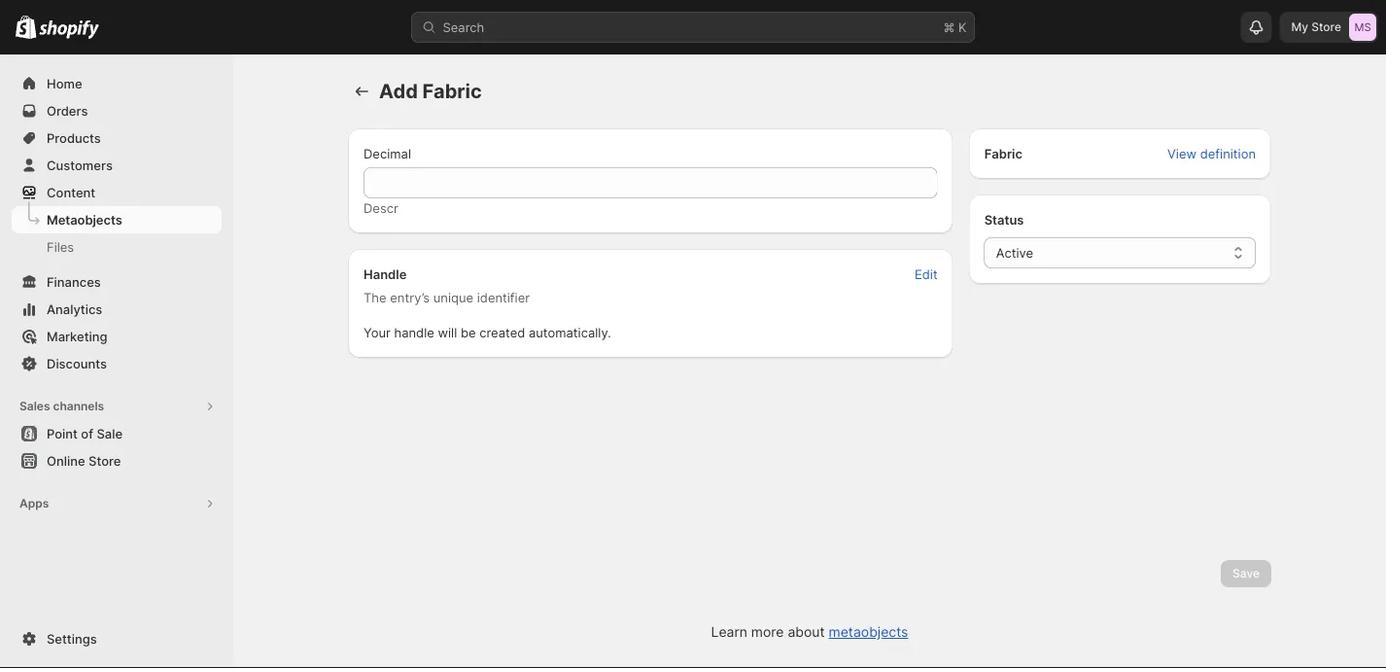 Task type: locate. For each thing, give the bounding box(es) containing it.
fabric
[[422, 79, 482, 103], [985, 146, 1023, 161]]

about
[[788, 624, 825, 640]]

1 horizontal spatial fabric
[[985, 146, 1023, 161]]

0 vertical spatial store
[[1312, 20, 1342, 34]]

your
[[364, 325, 391, 340]]

active
[[996, 245, 1034, 260]]

be
[[461, 325, 476, 340]]

products link
[[12, 124, 222, 152]]

will
[[438, 325, 457, 340]]

status
[[985, 212, 1024, 227]]

discounts
[[47, 356, 107, 371]]

None text field
[[364, 167, 938, 198]]

apps button
[[12, 490, 222, 517]]

store down sale
[[89, 453, 121, 468]]

definition
[[1201, 146, 1256, 161]]

shopify image
[[16, 15, 36, 39], [39, 20, 99, 39]]

view definition link
[[1156, 140, 1268, 167]]

the
[[364, 290, 387, 305]]

k
[[959, 19, 967, 35]]

content
[[47, 185, 95, 200]]

files link
[[12, 233, 222, 261]]

0 horizontal spatial store
[[89, 453, 121, 468]]

point
[[47, 426, 78, 441]]

point of sale
[[47, 426, 123, 441]]

online store
[[47, 453, 121, 468]]

online
[[47, 453, 85, 468]]

1 vertical spatial store
[[89, 453, 121, 468]]

add fabric
[[379, 79, 482, 103]]

identifier
[[477, 290, 530, 305]]

metaobjects link
[[12, 206, 222, 233]]

edit
[[915, 266, 938, 281]]

sales channels button
[[12, 393, 222, 420]]

decimal
[[364, 146, 411, 161]]

store
[[1312, 20, 1342, 34], [89, 453, 121, 468]]

settings
[[47, 631, 97, 646]]

content link
[[12, 179, 222, 206]]

fabric right 'add'
[[422, 79, 482, 103]]

marketing
[[47, 329, 107, 344]]

analytics link
[[12, 296, 222, 323]]

metaobjects
[[47, 212, 122, 227]]

store right my
[[1312, 20, 1342, 34]]

home link
[[12, 70, 222, 97]]

orders
[[47, 103, 88, 118]]

1 horizontal spatial store
[[1312, 20, 1342, 34]]

metaobjects link
[[829, 624, 909, 640]]

save button
[[1221, 560, 1272, 587]]

view definition
[[1168, 146, 1256, 161]]

add
[[379, 79, 418, 103]]

orders link
[[12, 97, 222, 124]]

created
[[480, 325, 525, 340]]

home
[[47, 76, 82, 91]]

online store link
[[12, 447, 222, 475]]

store inside button
[[89, 453, 121, 468]]

customers link
[[12, 152, 222, 179]]

unique
[[433, 290, 474, 305]]

save
[[1233, 566, 1260, 580]]

discounts link
[[12, 350, 222, 377]]

view
[[1168, 146, 1197, 161]]

customers
[[47, 158, 113, 173]]

entry's
[[390, 290, 430, 305]]

0 vertical spatial fabric
[[422, 79, 482, 103]]

automatically.
[[529, 325, 611, 340]]

fabric up status
[[985, 146, 1023, 161]]

handle
[[394, 325, 434, 340]]

learn
[[711, 624, 748, 640]]

0 horizontal spatial shopify image
[[16, 15, 36, 39]]

1 vertical spatial fabric
[[985, 146, 1023, 161]]

files
[[47, 239, 74, 254]]

analytics
[[47, 301, 102, 317]]



Task type: describe. For each thing, give the bounding box(es) containing it.
handle the entry's unique identifier
[[364, 266, 530, 305]]

online store button
[[0, 447, 233, 475]]

learn more about metaobjects
[[711, 624, 909, 640]]

my store image
[[1350, 14, 1377, 41]]

sales channels
[[19, 399, 104, 413]]

more
[[751, 624, 784, 640]]

descr
[[364, 200, 398, 215]]

sale
[[97, 426, 123, 441]]

⌘
[[944, 19, 955, 35]]

1 horizontal spatial shopify image
[[39, 20, 99, 39]]

settings link
[[12, 625, 222, 652]]

⌘ k
[[944, 19, 967, 35]]

finances
[[47, 274, 101, 289]]

point of sale button
[[0, 420, 233, 447]]

my
[[1292, 20, 1309, 34]]

edit button
[[903, 261, 950, 288]]

channels
[[53, 399, 104, 413]]

search
[[443, 19, 484, 35]]

products
[[47, 130, 101, 145]]

point of sale link
[[12, 420, 222, 447]]

apps
[[19, 496, 49, 510]]

marketing link
[[12, 323, 222, 350]]

finances link
[[12, 268, 222, 296]]

0 horizontal spatial fabric
[[422, 79, 482, 103]]

metaobjects
[[829, 624, 909, 640]]

of
[[81, 426, 93, 441]]

your handle will be created automatically.
[[364, 325, 611, 340]]

store for online store
[[89, 453, 121, 468]]

sales
[[19, 399, 50, 413]]

store for my store
[[1312, 20, 1342, 34]]

handle
[[364, 266, 407, 281]]

my store
[[1292, 20, 1342, 34]]



